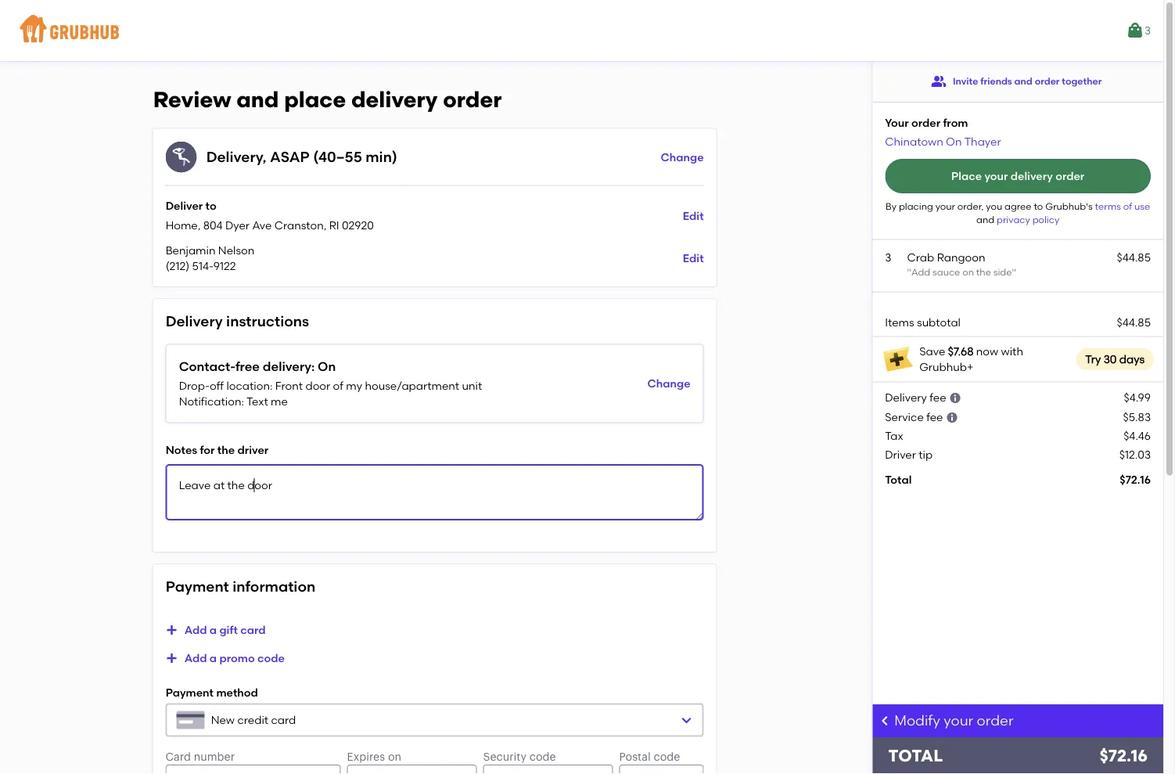 Task type: locate. For each thing, give the bounding box(es) containing it.
0 horizontal spatial delivery
[[166, 313, 223, 330]]

0 vertical spatial change
[[661, 150, 704, 164]]

1 vertical spatial svg image
[[166, 652, 178, 664]]

for
[[200, 443, 215, 456]]

add inside button
[[184, 623, 207, 637]]

total
[[885, 473, 912, 486], [889, 746, 943, 766]]

add
[[912, 266, 931, 277], [184, 623, 207, 637], [184, 651, 207, 665]]

payment up the new
[[166, 686, 214, 699]]

1 edit button from the top
[[683, 202, 704, 230]]

with
[[1001, 345, 1024, 358]]

0 vertical spatial fee
[[930, 390, 947, 404]]

$44.85 " add sauce on the side "
[[908, 251, 1151, 277]]

0 vertical spatial payment
[[166, 578, 229, 595]]

0 vertical spatial on
[[946, 135, 962, 148]]

invite friends and order together
[[953, 75, 1102, 87]]

0 horizontal spatial the
[[217, 443, 235, 456]]

1 $44.85 from the top
[[1117, 251, 1151, 264]]

1 horizontal spatial 3
[[1145, 24, 1151, 37]]

" down crab
[[908, 266, 912, 277]]

sauce
[[933, 266, 961, 277]]

edit button
[[683, 202, 704, 230], [683, 244, 704, 272]]

to inside deliver to home , 804 dyer ave cranston , ri 02920
[[206, 199, 217, 213]]

1 horizontal spatial ,
[[263, 148, 267, 165]]

1 horizontal spatial of
[[1124, 200, 1133, 212]]

to up policy
[[1034, 200, 1044, 212]]

a
[[210, 623, 217, 637], [210, 651, 217, 665]]

use
[[1135, 200, 1151, 212]]

0 vertical spatial svg image
[[946, 411, 959, 424]]

your right modify
[[944, 712, 974, 729]]

804
[[203, 218, 223, 232]]

on inside contact-free delivery : on drop-off location: front door of my house/apartment unit notification: text me
[[318, 358, 336, 374]]

0 vertical spatial your
[[985, 169, 1008, 183]]

1 vertical spatial change
[[648, 377, 691, 390]]

2 vertical spatial add
[[184, 651, 207, 665]]

payment
[[166, 578, 229, 595], [166, 686, 214, 699]]

fee down delivery fee
[[927, 410, 944, 423]]

subscription badge image
[[882, 344, 914, 375]]

on right :
[[318, 358, 336, 374]]

of left my
[[333, 379, 344, 392]]

total down driver
[[885, 473, 912, 486]]

min)
[[366, 148, 397, 165]]

terms
[[1095, 200, 1121, 212]]

delivery up agree
[[1011, 169, 1053, 183]]

modify
[[895, 712, 941, 729]]

1 vertical spatial fee
[[927, 410, 944, 423]]

the right on
[[977, 266, 992, 277]]

payment for payment
[[166, 686, 214, 699]]

1 vertical spatial delivery
[[885, 390, 927, 404]]

together
[[1062, 75, 1102, 87]]

delivery up service
[[885, 390, 927, 404]]

card
[[240, 623, 266, 637], [271, 713, 296, 727]]

1 vertical spatial change button
[[648, 369, 691, 398]]

delivery
[[166, 313, 223, 330], [885, 390, 927, 404]]

(40–55
[[313, 148, 362, 165]]

items
[[885, 315, 915, 329]]

add left gift
[[184, 623, 207, 637]]

place your delivery order button
[[885, 159, 1151, 193]]

0 horizontal spatial svg image
[[166, 624, 178, 636]]

benjamin nelson (212) 514-9122
[[166, 244, 255, 273]]

(212)
[[166, 259, 190, 273]]

driver tip
[[885, 448, 933, 462]]

1 vertical spatial on
[[318, 358, 336, 374]]

0 horizontal spatial 3
[[885, 251, 892, 264]]

me
[[271, 395, 288, 408]]

svg image left modify
[[879, 715, 892, 727]]

0 horizontal spatial and
[[237, 86, 279, 113]]

items subtotal
[[885, 315, 961, 329]]

payment information
[[166, 578, 316, 595]]

privacy policy link
[[997, 214, 1060, 225]]

payment up add a gift card button
[[166, 578, 229, 595]]

the
[[977, 266, 992, 277], [217, 443, 235, 456]]

1 horizontal spatial delivery
[[885, 390, 927, 404]]

delivery for delivery fee
[[885, 390, 927, 404]]

delivery right delivery icon
[[206, 148, 263, 165]]

delivery , asap (40–55 min)
[[206, 148, 397, 165]]

side
[[994, 266, 1012, 277]]

chinatown on thayer link
[[885, 135, 1002, 148]]

$44.85 up the days
[[1117, 315, 1151, 329]]

02920
[[342, 218, 374, 232]]

house/apartment
[[365, 379, 460, 392]]

1 vertical spatial the
[[217, 443, 235, 456]]

your for modify
[[944, 712, 974, 729]]

add a gift card button
[[166, 616, 266, 644]]

and down "you"
[[977, 214, 995, 225]]

$44.85 for $44.85 " add sauce on the side "
[[1117, 251, 1151, 264]]

invite
[[953, 75, 979, 87]]

$44.85 inside $44.85 " add sauce on the side "
[[1117, 251, 1151, 264]]

to up 804
[[206, 199, 217, 213]]

"
[[908, 266, 912, 277], [1012, 266, 1017, 277]]

add down crab
[[912, 266, 931, 277]]

0 vertical spatial change button
[[661, 143, 704, 171]]

method
[[216, 686, 258, 699]]

1 vertical spatial edit
[[683, 251, 704, 265]]

0 horizontal spatial ,
[[198, 218, 201, 232]]

2 vertical spatial svg image
[[879, 715, 892, 727]]

, left asap
[[263, 148, 267, 165]]

order inside place your delivery order button
[[1056, 169, 1085, 183]]

0 horizontal spatial "
[[908, 266, 912, 277]]

1 edit from the top
[[683, 209, 704, 222]]

on for :
[[318, 358, 336, 374]]

$72.16
[[1120, 473, 1151, 486], [1100, 746, 1148, 766]]

modify your order
[[895, 712, 1014, 729]]

1 vertical spatial svg image
[[166, 624, 178, 636]]

and
[[1015, 75, 1033, 87], [237, 86, 279, 113], [977, 214, 995, 225]]

1 vertical spatial of
[[333, 379, 344, 392]]

payment for review
[[166, 578, 229, 595]]

from
[[943, 116, 969, 129]]

fee
[[930, 390, 947, 404], [927, 410, 944, 423]]

crab rangoon
[[908, 251, 986, 264]]

0 vertical spatial a
[[210, 623, 217, 637]]

1 vertical spatial total
[[889, 746, 943, 766]]

1 payment from the top
[[166, 578, 229, 595]]

1 vertical spatial your
[[936, 200, 956, 212]]

0 vertical spatial $72.16
[[1120, 473, 1151, 486]]

card right credit in the left of the page
[[271, 713, 296, 727]]

a inside button
[[210, 623, 217, 637]]

svg image right service fee
[[946, 411, 959, 424]]

crab
[[908, 251, 935, 264]]

order
[[1035, 75, 1060, 87], [443, 86, 502, 113], [912, 116, 941, 129], [1056, 169, 1085, 183], [977, 712, 1014, 729]]

a left gift
[[210, 623, 217, 637]]

2 edit button from the top
[[683, 244, 704, 272]]

0 vertical spatial card
[[240, 623, 266, 637]]

fee for service fee
[[927, 410, 944, 423]]

0 vertical spatial svg image
[[949, 392, 962, 404]]

2 $44.85 from the top
[[1117, 315, 1151, 329]]

0 vertical spatial of
[[1124, 200, 1133, 212]]

your right place
[[985, 169, 1008, 183]]

0 vertical spatial delivery
[[166, 313, 223, 330]]

card inside button
[[240, 623, 266, 637]]

9122
[[214, 259, 236, 273]]

off
[[210, 379, 224, 392]]

delivery up 'front'
[[263, 358, 311, 374]]

your inside button
[[985, 169, 1008, 183]]

2 payment from the top
[[166, 686, 214, 699]]

0 vertical spatial add
[[912, 266, 931, 277]]

credit
[[237, 713, 269, 727]]

order inside invite friends and order together button
[[1035, 75, 1060, 87]]

Notes for the driver text field
[[166, 464, 704, 520]]

people icon image
[[931, 74, 947, 89]]

grubhub's
[[1046, 200, 1093, 212]]

to inside by placing your order, you agree to grubhub's terms of use and privacy policy
[[1034, 200, 1044, 212]]

2 a from the top
[[210, 651, 217, 665]]

1 vertical spatial add
[[184, 623, 207, 637]]

1 " from the left
[[908, 266, 912, 277]]

add for add a gift card
[[184, 623, 207, 637]]

the right for
[[217, 443, 235, 456]]

2 vertical spatial svg image
[[681, 714, 693, 726]]

$12.03
[[1120, 448, 1151, 462]]

0 vertical spatial edit
[[683, 209, 704, 222]]

2 vertical spatial your
[[944, 712, 974, 729]]

1 horizontal spatial "
[[1012, 266, 1017, 277]]

0 horizontal spatial svg image
[[166, 652, 178, 664]]

delivery instructions
[[166, 313, 309, 330]]

2 horizontal spatial ,
[[324, 218, 327, 232]]

try 30 days
[[1086, 352, 1145, 366]]

0 horizontal spatial on
[[318, 358, 336, 374]]

3
[[1145, 24, 1151, 37], [885, 251, 892, 264]]

1 horizontal spatial the
[[977, 266, 992, 277]]

privacy
[[997, 214, 1031, 225]]

$7.68
[[948, 345, 974, 358]]

add a promo code
[[184, 651, 285, 665]]

add down add a gift card button
[[184, 651, 207, 665]]

1 horizontal spatial and
[[977, 214, 995, 225]]

0 horizontal spatial to
[[206, 199, 217, 213]]

a inside button
[[210, 651, 217, 665]]

,
[[263, 148, 267, 165], [198, 218, 201, 232], [324, 218, 327, 232]]

1 horizontal spatial svg image
[[879, 715, 892, 727]]

0 horizontal spatial of
[[333, 379, 344, 392]]

ave
[[252, 218, 272, 232]]

0 vertical spatial edit button
[[683, 202, 704, 230]]

edit
[[683, 209, 704, 222], [683, 251, 704, 265]]

save
[[920, 345, 946, 358]]

payment method
[[166, 686, 258, 699]]

svg image
[[946, 411, 959, 424], [166, 624, 178, 636], [879, 715, 892, 727]]

1 vertical spatial edit button
[[683, 244, 704, 272]]

2 horizontal spatial svg image
[[946, 411, 959, 424]]

and left place at the top of page
[[237, 86, 279, 113]]

edit button for deliver to home , 804 dyer ave cranston , ri 02920
[[683, 202, 704, 230]]

free
[[236, 358, 260, 374]]

$44.85 down use
[[1117, 251, 1151, 264]]

total down modify
[[889, 746, 943, 766]]

on
[[963, 266, 974, 277]]

1 horizontal spatial on
[[946, 135, 962, 148]]

2 horizontal spatial and
[[1015, 75, 1033, 87]]

" right on
[[1012, 266, 1017, 277]]

card right gift
[[240, 623, 266, 637]]

on inside "your order from chinatown on thayer"
[[946, 135, 962, 148]]

0 vertical spatial $44.85
[[1117, 251, 1151, 264]]

add inside $44.85 " add sauce on the side "
[[912, 266, 931, 277]]

0 vertical spatial 3
[[1145, 24, 1151, 37]]

svg image left add a gift card
[[166, 624, 178, 636]]

, left ri
[[324, 218, 327, 232]]

instructions
[[226, 313, 309, 330]]

1 vertical spatial a
[[210, 651, 217, 665]]

a left promo
[[210, 651, 217, 665]]

1 vertical spatial $44.85
[[1117, 315, 1151, 329]]

2 edit from the top
[[683, 251, 704, 265]]

1 horizontal spatial to
[[1034, 200, 1044, 212]]

add for add a promo code
[[184, 651, 207, 665]]

on down from
[[946, 135, 962, 148]]

1 vertical spatial 3
[[885, 251, 892, 264]]

1 a from the top
[[210, 623, 217, 637]]

terms of use link
[[1095, 200, 1151, 212]]

0 horizontal spatial card
[[240, 623, 266, 637]]

1 vertical spatial payment
[[166, 686, 214, 699]]

your left 'order,' at the right
[[936, 200, 956, 212]]

1 horizontal spatial card
[[271, 713, 296, 727]]

delivery
[[351, 86, 438, 113], [206, 148, 263, 165], [1011, 169, 1053, 183], [263, 358, 311, 374]]

of
[[1124, 200, 1133, 212], [333, 379, 344, 392]]

1 vertical spatial card
[[271, 713, 296, 727]]

fee up service fee
[[930, 390, 947, 404]]

and right friends
[[1015, 75, 1033, 87]]

, left 804
[[198, 218, 201, 232]]

delivery up contact-
[[166, 313, 223, 330]]

1 horizontal spatial svg image
[[681, 714, 693, 726]]

delivery fee
[[885, 390, 947, 404]]

door
[[306, 379, 330, 392]]

0 vertical spatial the
[[977, 266, 992, 277]]

change button for asap (40–55 min)
[[661, 143, 704, 171]]

add inside button
[[184, 651, 207, 665]]

svg image inside add a gift card button
[[166, 624, 178, 636]]

of left use
[[1124, 200, 1133, 212]]

svg image
[[949, 392, 962, 404], [166, 652, 178, 664], [681, 714, 693, 726]]



Task type: describe. For each thing, give the bounding box(es) containing it.
$5.83
[[1124, 410, 1151, 423]]

of inside contact-free delivery : on drop-off location: front door of my house/apartment unit notification: text me
[[333, 379, 344, 392]]

svg image for add a gift card
[[166, 624, 178, 636]]

deliver
[[166, 199, 203, 213]]

chinatown
[[885, 135, 944, 148]]

$4.46
[[1124, 429, 1151, 443]]

home
[[166, 218, 198, 232]]

$44.85 for $44.85
[[1117, 315, 1151, 329]]

you
[[986, 200, 1003, 212]]

order,
[[958, 200, 984, 212]]

by placing your order, you agree to grubhub's terms of use and privacy policy
[[886, 200, 1151, 225]]

try
[[1086, 352, 1101, 366]]

add a gift card
[[184, 623, 266, 637]]

unit
[[462, 379, 482, 392]]

driver
[[238, 443, 269, 456]]

service fee
[[885, 410, 944, 423]]

deliver to home , 804 dyer ave cranston , ri 02920
[[166, 199, 374, 232]]

review
[[153, 86, 231, 113]]

thayer
[[965, 135, 1002, 148]]

rangoon
[[937, 251, 986, 264]]

2 horizontal spatial svg image
[[949, 392, 962, 404]]

edit button for benjamin nelson (212) 514-9122
[[683, 244, 704, 272]]

tax
[[885, 429, 904, 443]]

policy
[[1033, 214, 1060, 225]]

notes
[[166, 443, 197, 456]]

cranston
[[274, 218, 324, 232]]

delivery inside button
[[1011, 169, 1053, 183]]

notification:
[[179, 395, 244, 408]]

save $7.68
[[920, 345, 974, 358]]

notes for the driver
[[166, 443, 269, 456]]

2 " from the left
[[1012, 266, 1017, 277]]

front
[[275, 379, 303, 392]]

your order from chinatown on thayer
[[885, 116, 1002, 148]]

delivery inside contact-free delivery : on drop-off location: front door of my house/apartment unit notification: text me
[[263, 358, 311, 374]]

a for gift
[[210, 623, 217, 637]]

review and place delivery order
[[153, 86, 502, 113]]

svg image inside add a promo code button
[[166, 652, 178, 664]]

of inside by placing your order, you agree to grubhub's terms of use and privacy policy
[[1124, 200, 1133, 212]]

ri
[[329, 218, 339, 232]]

place
[[284, 86, 346, 113]]

contact-free delivery : on drop-off location: front door of my house/apartment unit notification: text me
[[179, 358, 482, 408]]

new credit card
[[211, 713, 296, 727]]

now
[[977, 345, 999, 358]]

place
[[952, 169, 982, 183]]

tip
[[919, 448, 933, 462]]

subtotal
[[917, 315, 961, 329]]

the inside $44.85 " add sauce on the side "
[[977, 266, 992, 277]]

new
[[211, 713, 235, 727]]

fee for delivery fee
[[930, 390, 947, 404]]

driver
[[885, 448, 916, 462]]

your for place
[[985, 169, 1008, 183]]

1 vertical spatial $72.16
[[1100, 746, 1148, 766]]

change button for drop-off location:
[[648, 369, 691, 398]]

:
[[311, 358, 315, 374]]

main navigation navigation
[[0, 0, 1164, 61]]

order inside "your order from chinatown on thayer"
[[912, 116, 941, 129]]

dyer
[[225, 218, 250, 232]]

delivery icon image
[[166, 141, 197, 173]]

information
[[233, 578, 316, 595]]

my
[[346, 379, 362, 392]]

and inside by placing your order, you agree to grubhub's terms of use and privacy policy
[[977, 214, 995, 225]]

your inside by placing your order, you agree to grubhub's terms of use and privacy policy
[[936, 200, 956, 212]]

delivery for delivery instructions
[[166, 313, 223, 330]]

on for chinatown
[[946, 135, 962, 148]]

invite friends and order together button
[[931, 67, 1102, 95]]

days
[[1120, 352, 1145, 366]]

drop-
[[179, 379, 210, 392]]

add a promo code button
[[166, 644, 285, 672]]

svg image for modify your order
[[879, 715, 892, 727]]

delivery up min) on the left of the page
[[351, 86, 438, 113]]

benjamin
[[166, 244, 216, 257]]

edit for benjamin nelson (212) 514-9122
[[683, 251, 704, 265]]

text
[[247, 395, 268, 408]]

grubhub+
[[920, 360, 974, 374]]

by
[[886, 200, 897, 212]]

nelson
[[218, 244, 255, 257]]

now with grubhub+
[[920, 345, 1024, 374]]

edit for deliver to home , 804 dyer ave cranston , ri 02920
[[683, 209, 704, 222]]

agree
[[1005, 200, 1032, 212]]

and inside button
[[1015, 75, 1033, 87]]

change for asap (40–55 min)
[[661, 150, 704, 164]]

contact-
[[179, 358, 236, 374]]

gift
[[219, 623, 238, 637]]

$4.99
[[1124, 390, 1151, 404]]

code
[[257, 651, 285, 665]]

service
[[885, 410, 924, 423]]

3 button
[[1126, 16, 1151, 45]]

location:
[[227, 379, 273, 392]]

change for drop-off location:
[[648, 377, 691, 390]]

place your delivery order
[[952, 169, 1085, 183]]

a for promo
[[210, 651, 217, 665]]

3 inside button
[[1145, 24, 1151, 37]]

placing
[[899, 200, 934, 212]]

514-
[[192, 259, 214, 273]]

0 vertical spatial total
[[885, 473, 912, 486]]

friends
[[981, 75, 1013, 87]]



Task type: vqa. For each thing, say whether or not it's contained in the screenshot.
Place your delivery order button
yes



